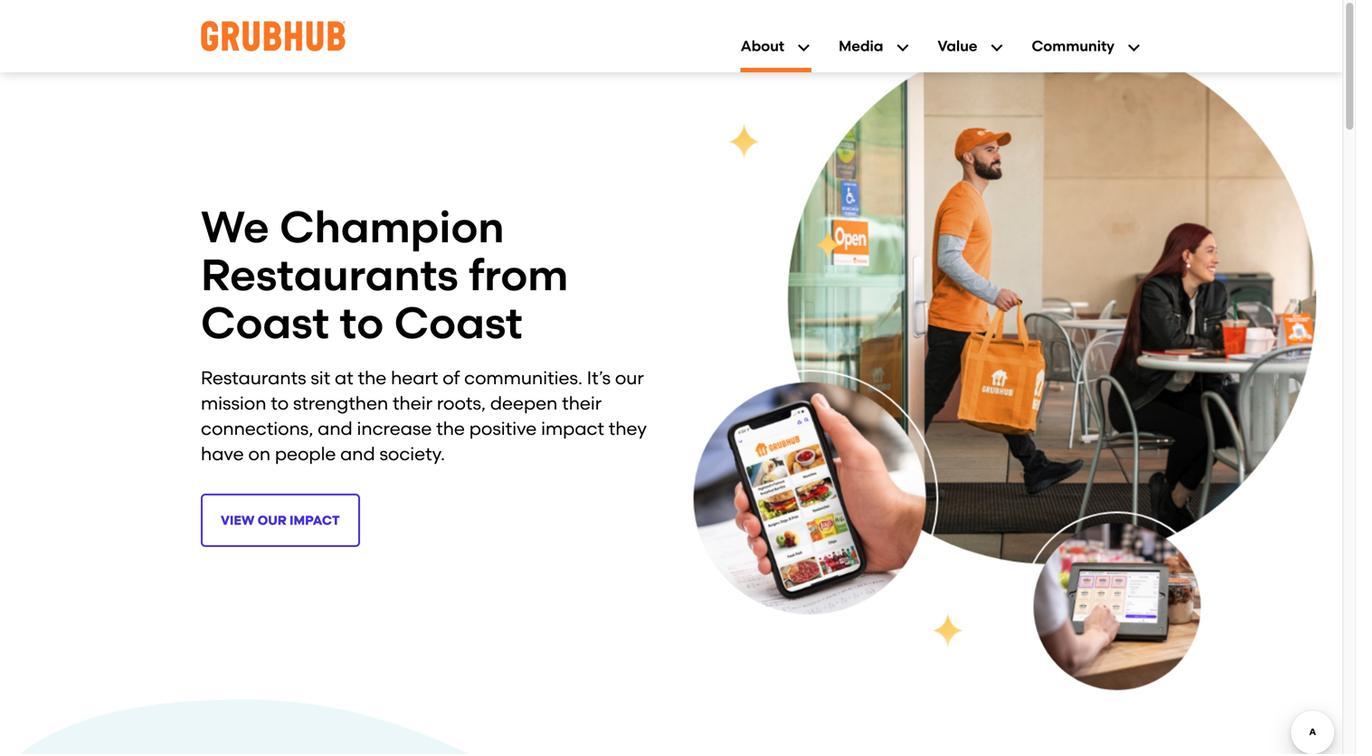 Task type: locate. For each thing, give the bounding box(es) containing it.
0 horizontal spatial to
[[271, 393, 289, 414]]

about link
[[741, 38, 812, 72]]

1 vertical spatial and
[[340, 443, 375, 465]]

1 vertical spatial the
[[436, 418, 465, 440]]

our
[[615, 367, 644, 389]]

1 restaurants from the top
[[201, 249, 459, 301]]

their down heart
[[393, 393, 433, 414]]

1 horizontal spatial the
[[436, 418, 465, 440]]

value
[[938, 38, 978, 55]]

1 horizontal spatial coast
[[394, 297, 523, 349]]

to up at
[[340, 297, 384, 349]]

0 vertical spatial the
[[358, 367, 387, 389]]

they
[[609, 418, 647, 440]]

media link
[[839, 38, 911, 72]]

of
[[443, 367, 460, 389]]

the
[[358, 367, 387, 389], [436, 418, 465, 440]]

0 vertical spatial restaurants
[[201, 249, 459, 301]]

coast up of
[[394, 297, 523, 349]]

society.
[[380, 443, 445, 465]]

view our impact
[[221, 513, 340, 529]]

people
[[275, 443, 336, 465]]

1 horizontal spatial to
[[340, 297, 384, 349]]

and
[[318, 418, 353, 440], [340, 443, 375, 465]]

logo image
[[201, 21, 346, 52]]

coast
[[201, 297, 329, 349], [394, 297, 523, 349]]

the down roots,
[[436, 418, 465, 440]]

2 restaurants from the top
[[201, 367, 306, 389]]

their
[[393, 393, 433, 414], [562, 393, 602, 414]]

to
[[340, 297, 384, 349], [271, 393, 289, 414]]

0 horizontal spatial their
[[393, 393, 433, 414]]

our
[[258, 513, 287, 529]]

sit
[[311, 367, 331, 389]]

0 vertical spatial to
[[340, 297, 384, 349]]

impact
[[541, 418, 605, 440]]

view
[[221, 513, 255, 529]]

champion
[[280, 201, 505, 253]]

1 vertical spatial restaurants
[[201, 367, 306, 389]]

and down strengthen
[[318, 418, 353, 440]]

0 horizontal spatial coast
[[201, 297, 329, 349]]

to up connections,
[[271, 393, 289, 414]]

restaurants inside we champion restaurants from coast to coast
[[201, 249, 459, 301]]

delivery man image
[[681, 36, 1317, 702]]

and down increase
[[340, 443, 375, 465]]

coast up sit
[[201, 297, 329, 349]]

it's
[[587, 367, 611, 389]]

1 horizontal spatial their
[[562, 393, 602, 414]]

community
[[1032, 38, 1115, 55]]

restaurants
[[201, 249, 459, 301], [201, 367, 306, 389]]

1 vertical spatial to
[[271, 393, 289, 414]]

about
[[741, 38, 785, 55]]

view our impact link
[[201, 494, 360, 548]]

0 horizontal spatial the
[[358, 367, 387, 389]]

roots,
[[437, 393, 486, 414]]

the right at
[[358, 367, 387, 389]]

to inside we champion restaurants from coast to coast
[[340, 297, 384, 349]]

have
[[201, 443, 244, 465]]

their up impact
[[562, 393, 602, 414]]



Task type: describe. For each thing, give the bounding box(es) containing it.
2 coast from the left
[[394, 297, 523, 349]]

to inside restaurants sit at the heart of communities. it's our mission to strengthen their roots, deepen their connections, and increase the positive impact they have on people and society.
[[271, 393, 289, 414]]

mission
[[201, 393, 266, 414]]

0 vertical spatial and
[[318, 418, 353, 440]]

1 their from the left
[[393, 393, 433, 414]]

increase
[[357, 418, 432, 440]]

deepen
[[490, 393, 558, 414]]

on
[[248, 443, 271, 465]]

communities.
[[464, 367, 583, 389]]

value link
[[938, 38, 1005, 72]]

media
[[839, 38, 884, 55]]

restaurants sit at the heart of communities. it's our mission to strengthen their roots, deepen their connections, and increase the positive impact they have on people and society.
[[201, 367, 647, 465]]

at
[[335, 367, 354, 389]]

connections,
[[201, 418, 313, 440]]

community link
[[1032, 38, 1142, 72]]

1 coast from the left
[[201, 297, 329, 349]]

we
[[201, 201, 269, 253]]

we champion restaurants from coast to coast
[[201, 201, 569, 349]]

2 their from the left
[[562, 393, 602, 414]]

heart
[[391, 367, 438, 389]]

impact
[[290, 513, 340, 529]]

from
[[469, 249, 569, 301]]

strengthen
[[293, 393, 388, 414]]

positive
[[469, 418, 537, 440]]

restaurants inside restaurants sit at the heart of communities. it's our mission to strengthen their roots, deepen their connections, and increase the positive impact they have on people and society.
[[201, 367, 306, 389]]



Task type: vqa. For each thing, say whether or not it's contained in the screenshot.
over to the top
no



